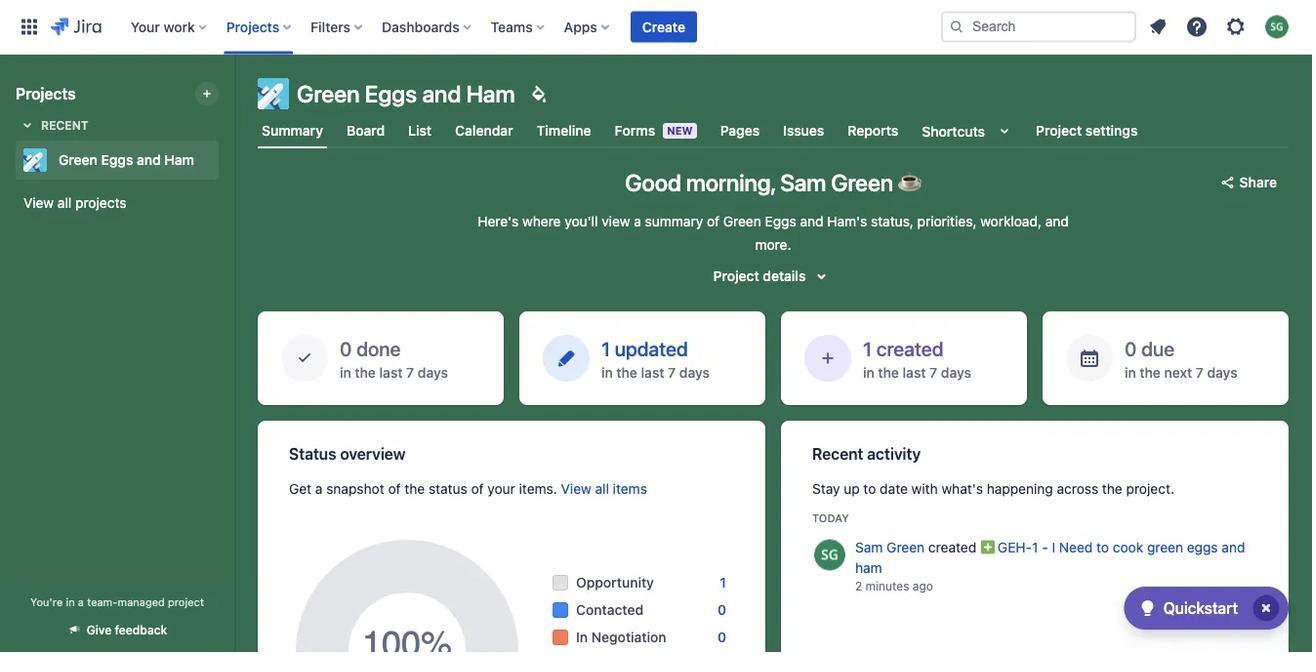 Task type: locate. For each thing, give the bounding box(es) containing it.
project settings link
[[1033, 113, 1142, 148]]

green eggs and ham up view all projects link
[[59, 152, 194, 168]]

recent right 'collapse recent projects' icon
[[41, 118, 88, 132]]

the for done
[[355, 364, 376, 380]]

get
[[289, 481, 312, 497]]

days inside 1 created in the last 7 days
[[941, 364, 972, 380]]

1 vertical spatial green eggs and ham
[[59, 152, 194, 168]]

created inside 1 created in the last 7 days
[[877, 337, 944, 360]]

0 vertical spatial a
[[634, 213, 642, 230]]

0 horizontal spatial last
[[380, 364, 403, 380]]

project for project details
[[714, 268, 760, 284]]

you're in a team-managed project
[[30, 596, 204, 609]]

recent up stay
[[813, 445, 864, 463]]

of right summary
[[707, 213, 720, 230]]

1 created in the last 7 days
[[863, 337, 972, 380]]

last down done
[[380, 364, 403, 380]]

days inside 0 due in the next 7 days
[[1208, 364, 1238, 380]]

green eggs and ham up list at the top left of the page
[[297, 80, 515, 107]]

0 horizontal spatial green eggs and ham
[[59, 152, 194, 168]]

board
[[347, 123, 385, 139]]

give feedback button
[[55, 614, 179, 646]]

0 horizontal spatial project
[[714, 268, 760, 284]]

to left cook
[[1097, 539, 1110, 556]]

status,
[[871, 213, 914, 230]]

calendar link
[[451, 113, 517, 148]]

eggs
[[1188, 539, 1219, 556]]

2 vertical spatial eggs
[[765, 213, 797, 230]]

dashboards button
[[376, 11, 479, 42]]

dismiss quickstart image
[[1251, 593, 1283, 624]]

1 horizontal spatial projects
[[226, 19, 279, 35]]

eggs up view all projects link
[[101, 152, 133, 168]]

the inside 1 created in the last 7 days
[[879, 364, 900, 380]]

in for 0 due
[[1125, 364, 1137, 380]]

create button
[[631, 11, 697, 42]]

1 inside 1 updated in the last 7 days
[[602, 337, 611, 360]]

eggs up board
[[365, 80, 417, 107]]

last inside 1 updated in the last 7 days
[[641, 364, 665, 380]]

to
[[864, 481, 877, 497], [1097, 539, 1110, 556]]

give feedback
[[87, 624, 167, 637]]

0 vertical spatial 0 link
[[718, 601, 727, 620]]

2 0 link from the top
[[718, 628, 727, 648]]

filters
[[311, 19, 351, 35]]

set background color image
[[527, 82, 551, 105]]

the inside 1 updated in the last 7 days
[[617, 364, 638, 380]]

and right eggs at bottom right
[[1222, 539, 1246, 556]]

0 horizontal spatial to
[[864, 481, 877, 497]]

ham left add to starred image at the top left of page
[[164, 152, 194, 168]]

pages
[[721, 123, 760, 139]]

need
[[1060, 539, 1093, 556]]

to right "up"
[[864, 481, 877, 497]]

1 vertical spatial ham
[[164, 152, 194, 168]]

0 vertical spatial recent
[[41, 118, 88, 132]]

1 horizontal spatial recent
[[813, 445, 864, 463]]

1 7 from the left
[[406, 364, 414, 380]]

0 vertical spatial project
[[1036, 123, 1082, 139]]

tab list
[[246, 113, 1301, 148]]

overview
[[340, 445, 406, 463]]

0 vertical spatial green eggs and ham
[[297, 80, 515, 107]]

1 horizontal spatial a
[[315, 481, 323, 497]]

1 vertical spatial all
[[595, 481, 609, 497]]

create
[[643, 19, 686, 35]]

shortcuts button
[[918, 113, 1021, 148]]

work
[[164, 19, 195, 35]]

last inside 0 done in the last 7 days
[[380, 364, 403, 380]]

3 days from the left
[[941, 364, 972, 380]]

you'll
[[565, 213, 598, 230]]

new
[[667, 125, 693, 137]]

recent for recent
[[41, 118, 88, 132]]

all left items
[[595, 481, 609, 497]]

2 horizontal spatial of
[[707, 213, 720, 230]]

2 horizontal spatial last
[[903, 364, 926, 380]]

project
[[168, 596, 204, 609]]

days for done
[[418, 364, 448, 380]]

1 for 1
[[720, 575, 727, 591]]

sam up ham
[[856, 539, 883, 556]]

1 horizontal spatial project
[[1036, 123, 1082, 139]]

items.
[[519, 481, 558, 497]]

what's
[[942, 481, 984, 497]]

green up view all projects
[[59, 152, 98, 168]]

1 horizontal spatial view
[[561, 481, 592, 497]]

green eggs and ham
[[297, 80, 515, 107], [59, 152, 194, 168]]

0 horizontal spatial sam
[[781, 169, 827, 196]]

days inside 0 done in the last 7 days
[[418, 364, 448, 380]]

ham up the calendar
[[467, 80, 515, 107]]

good
[[625, 169, 682, 196]]

ham
[[856, 560, 883, 576]]

2 horizontal spatial a
[[634, 213, 642, 230]]

days for due
[[1208, 364, 1238, 380]]

1 horizontal spatial eggs
[[365, 80, 417, 107]]

7 for done
[[406, 364, 414, 380]]

1 horizontal spatial all
[[595, 481, 609, 497]]

view right items.
[[561, 481, 592, 497]]

green up ham's
[[832, 169, 894, 196]]

7 inside 0 done in the last 7 days
[[406, 364, 414, 380]]

0 horizontal spatial view
[[23, 195, 54, 211]]

of right 'snapshot'
[[388, 481, 401, 497]]

a
[[634, 213, 642, 230], [315, 481, 323, 497], [78, 596, 84, 609]]

view
[[23, 195, 54, 211], [561, 481, 592, 497]]

1 horizontal spatial sam
[[856, 539, 883, 556]]

of
[[707, 213, 720, 230], [388, 481, 401, 497], [471, 481, 484, 497]]

give
[[87, 624, 112, 637]]

reports
[[848, 123, 899, 139]]

appswitcher icon image
[[18, 15, 41, 39]]

0 vertical spatial to
[[864, 481, 877, 497]]

1 vertical spatial eggs
[[101, 152, 133, 168]]

created
[[877, 337, 944, 360], [929, 539, 977, 556]]

in
[[340, 364, 351, 380], [602, 364, 613, 380], [863, 364, 875, 380], [1125, 364, 1137, 380], [66, 596, 75, 609]]

the down 'due'
[[1140, 364, 1161, 380]]

3 7 from the left
[[930, 364, 938, 380]]

project
[[1036, 123, 1082, 139], [714, 268, 760, 284]]

2 7 from the left
[[668, 364, 676, 380]]

a right get
[[315, 481, 323, 497]]

4 7 from the left
[[1196, 364, 1204, 380]]

collapse recent projects image
[[16, 113, 39, 137]]

the right across
[[1103, 481, 1123, 497]]

managed
[[118, 596, 165, 609]]

project left the details
[[714, 268, 760, 284]]

projects up 'collapse recent projects' icon
[[16, 84, 76, 103]]

0 link for in negotiation
[[718, 628, 727, 648]]

the inside 0 due in the next 7 days
[[1140, 364, 1161, 380]]

2 last from the left
[[641, 364, 665, 380]]

last
[[380, 364, 403, 380], [641, 364, 665, 380], [903, 364, 926, 380]]

3 last from the left
[[903, 364, 926, 380]]

green eggs and ham inside 'green eggs and ham' link
[[59, 152, 194, 168]]

ago
[[913, 579, 934, 593]]

the for created
[[879, 364, 900, 380]]

1 horizontal spatial to
[[1097, 539, 1110, 556]]

a right the "view" in the top left of the page
[[634, 213, 642, 230]]

0 vertical spatial projects
[[226, 19, 279, 35]]

in inside 0 due in the next 7 days
[[1125, 364, 1137, 380]]

your work button
[[125, 11, 215, 42]]

1 horizontal spatial last
[[641, 364, 665, 380]]

green up more.
[[724, 213, 762, 230]]

project inside dropdown button
[[714, 268, 760, 284]]

0 vertical spatial ham
[[467, 80, 515, 107]]

in inside 1 created in the last 7 days
[[863, 364, 875, 380]]

days inside 1 updated in the last 7 days
[[680, 364, 710, 380]]

project inside tab list
[[1036, 123, 1082, 139]]

7 inside 0 due in the next 7 days
[[1196, 364, 1204, 380]]

of inside here's where you'll view a summary of green eggs and ham's status, priorities, workload, and more.
[[707, 213, 720, 230]]

2
[[856, 579, 863, 593]]

7 for updated
[[668, 364, 676, 380]]

in inside 1 updated in the last 7 days
[[602, 364, 613, 380]]

your
[[488, 481, 516, 497]]

0 link
[[718, 601, 727, 620], [718, 628, 727, 648]]

1 days from the left
[[418, 364, 448, 380]]

days
[[418, 364, 448, 380], [680, 364, 710, 380], [941, 364, 972, 380], [1208, 364, 1238, 380]]

and right workload, at the top right of the page
[[1046, 213, 1069, 230]]

1 vertical spatial 0 link
[[718, 628, 727, 648]]

2 vertical spatial a
[[78, 596, 84, 609]]

0 horizontal spatial projects
[[16, 84, 76, 103]]

view left projects
[[23, 195, 54, 211]]

1 vertical spatial projects
[[16, 84, 76, 103]]

sam green image
[[815, 540, 846, 571]]

due
[[1142, 337, 1175, 360]]

1 vertical spatial to
[[1097, 539, 1110, 556]]

dashboards
[[382, 19, 460, 35]]

of left your at the left bottom of the page
[[471, 481, 484, 497]]

0
[[340, 337, 352, 360], [1125, 337, 1137, 360], [718, 602, 727, 618], [718, 630, 727, 646]]

apps
[[564, 19, 598, 35]]

of for status
[[471, 481, 484, 497]]

a left team-
[[78, 596, 84, 609]]

snapshot
[[326, 481, 385, 497]]

status
[[289, 445, 337, 463]]

1 horizontal spatial of
[[471, 481, 484, 497]]

issues
[[784, 123, 825, 139]]

0 vertical spatial created
[[877, 337, 944, 360]]

0 vertical spatial sam
[[781, 169, 827, 196]]

the
[[355, 364, 376, 380], [617, 364, 638, 380], [879, 364, 900, 380], [1140, 364, 1161, 380], [405, 481, 425, 497], [1103, 481, 1123, 497]]

0 done in the last 7 days
[[340, 337, 448, 380]]

all
[[58, 195, 72, 211], [595, 481, 609, 497]]

1 vertical spatial recent
[[813, 445, 864, 463]]

1 vertical spatial project
[[714, 268, 760, 284]]

sam
[[781, 169, 827, 196], [856, 539, 883, 556]]

last inside 1 created in the last 7 days
[[903, 364, 926, 380]]

i
[[1052, 539, 1056, 556]]

here's
[[478, 213, 519, 230]]

7 inside 1 created in the last 7 days
[[930, 364, 938, 380]]

the up activity
[[879, 364, 900, 380]]

7 inside 1 updated in the last 7 days
[[668, 364, 676, 380]]

sidebar navigation image
[[213, 78, 256, 117]]

eggs
[[365, 80, 417, 107], [101, 152, 133, 168], [765, 213, 797, 230]]

0 horizontal spatial eggs
[[101, 152, 133, 168]]

done
[[357, 337, 401, 360]]

project for project settings
[[1036, 123, 1082, 139]]

project.
[[1127, 481, 1175, 497]]

1 for 1 created in the last 7 days
[[863, 337, 872, 360]]

1 0 link from the top
[[718, 601, 727, 620]]

projects up "sidebar navigation" image
[[226, 19, 279, 35]]

in inside 0 done in the last 7 days
[[340, 364, 351, 380]]

summary
[[645, 213, 703, 230]]

0 due in the next 7 days
[[1125, 337, 1238, 380]]

eggs up more.
[[765, 213, 797, 230]]

the down done
[[355, 364, 376, 380]]

7
[[406, 364, 414, 380], [668, 364, 676, 380], [930, 364, 938, 380], [1196, 364, 1204, 380]]

project details
[[714, 268, 806, 284]]

jira image
[[51, 15, 101, 39], [51, 15, 101, 39]]

last down updated
[[641, 364, 665, 380]]

all left projects
[[58, 195, 72, 211]]

1 vertical spatial sam
[[856, 539, 883, 556]]

4 days from the left
[[1208, 364, 1238, 380]]

1 inside "geh-1 - i need to cook green eggs and ham"
[[1033, 539, 1039, 556]]

0 horizontal spatial a
[[78, 596, 84, 609]]

share button
[[1209, 167, 1289, 198]]

0 vertical spatial all
[[58, 195, 72, 211]]

ham
[[467, 80, 515, 107], [164, 152, 194, 168]]

1 inside 1 created in the last 7 days
[[863, 337, 872, 360]]

last up activity
[[903, 364, 926, 380]]

banner
[[0, 0, 1313, 55]]

project left settings
[[1036, 123, 1082, 139]]

0 horizontal spatial recent
[[41, 118, 88, 132]]

in
[[576, 630, 588, 646]]

1 vertical spatial view
[[561, 481, 592, 497]]

the down updated
[[617, 364, 638, 380]]

2 horizontal spatial eggs
[[765, 213, 797, 230]]

0 inside 0 due in the next 7 days
[[1125, 337, 1137, 360]]

2 days from the left
[[680, 364, 710, 380]]

sam down issues link
[[781, 169, 827, 196]]

1 last from the left
[[380, 364, 403, 380]]

the inside 0 done in the last 7 days
[[355, 364, 376, 380]]



Task type: describe. For each thing, give the bounding box(es) containing it.
you're
[[30, 596, 63, 609]]

summary
[[262, 122, 323, 139]]

1 vertical spatial created
[[929, 539, 977, 556]]

eggs inside here's where you'll view a summary of green eggs and ham's status, priorities, workload, and more.
[[765, 213, 797, 230]]

projects inside dropdown button
[[226, 19, 279, 35]]

the for updated
[[617, 364, 638, 380]]

1 updated in the last 7 days
[[602, 337, 710, 380]]

settings
[[1086, 123, 1138, 139]]

1 for 1 updated in the last 7 days
[[602, 337, 611, 360]]

green eggs and ham link
[[16, 141, 211, 180]]

reports link
[[844, 113, 903, 148]]

green up summary
[[297, 80, 360, 107]]

list link
[[405, 113, 436, 148]]

days for updated
[[680, 364, 710, 380]]

in for 1 updated
[[602, 364, 613, 380]]

cook
[[1113, 539, 1144, 556]]

your profile and settings image
[[1266, 15, 1289, 39]]

updated
[[615, 337, 688, 360]]

last for done
[[380, 364, 403, 380]]

help image
[[1186, 15, 1209, 39]]

a inside here's where you'll view a summary of green eggs and ham's status, priorities, workload, and more.
[[634, 213, 642, 230]]

search image
[[949, 19, 965, 35]]

with
[[912, 481, 938, 497]]

projects button
[[220, 11, 299, 42]]

teams
[[491, 19, 533, 35]]

feedback
[[115, 624, 167, 637]]

view
[[602, 213, 631, 230]]

in for 1 created
[[863, 364, 875, 380]]

project settings
[[1036, 123, 1138, 139]]

geh-
[[998, 539, 1033, 556]]

0 link for contacted
[[718, 601, 727, 620]]

and up list at the top left of the page
[[422, 80, 461, 107]]

status
[[429, 481, 468, 497]]

0 horizontal spatial ham
[[164, 152, 194, 168]]

apps button
[[558, 11, 617, 42]]

across
[[1057, 481, 1099, 497]]

check image
[[1137, 597, 1160, 620]]

in negotiation
[[576, 630, 667, 646]]

projects
[[75, 195, 126, 211]]

last for updated
[[641, 364, 665, 380]]

sam green link
[[856, 539, 925, 556]]

shortcuts
[[922, 123, 986, 139]]

banner containing your work
[[0, 0, 1313, 55]]

timeline
[[537, 123, 592, 139]]

date
[[880, 481, 908, 497]]

ham's
[[828, 213, 868, 230]]

and up view all projects link
[[137, 152, 161, 168]]

Search field
[[942, 11, 1137, 42]]

today
[[813, 512, 849, 525]]

recent activity
[[813, 445, 921, 463]]

minutes
[[866, 579, 910, 593]]

of for summary
[[707, 213, 720, 230]]

quickstart
[[1164, 599, 1239, 618]]

last for created
[[903, 364, 926, 380]]

opportunity
[[576, 575, 654, 591]]

sam green created
[[856, 539, 981, 556]]

calendar
[[455, 123, 513, 139]]

view all items link
[[561, 481, 648, 497]]

happening
[[987, 481, 1054, 497]]

up
[[844, 481, 860, 497]]

☕️
[[899, 169, 922, 196]]

teams button
[[485, 11, 553, 42]]

good morning, sam green ☕️
[[625, 169, 922, 196]]

2 minutes ago
[[856, 579, 934, 593]]

and inside "geh-1 - i need to cook green eggs and ham"
[[1222, 539, 1246, 556]]

7 for created
[[930, 364, 938, 380]]

geh-1 - i need to cook green eggs and ham
[[856, 539, 1246, 576]]

status overview
[[289, 445, 406, 463]]

pages link
[[717, 113, 764, 148]]

0 horizontal spatial of
[[388, 481, 401, 497]]

primary element
[[12, 0, 942, 54]]

0 vertical spatial eggs
[[365, 80, 417, 107]]

in for 0 done
[[340, 364, 351, 380]]

team-
[[87, 596, 118, 609]]

add to starred image
[[213, 148, 236, 172]]

workload,
[[981, 213, 1042, 230]]

where
[[523, 213, 561, 230]]

details
[[763, 268, 806, 284]]

-
[[1042, 539, 1049, 556]]

days for created
[[941, 364, 972, 380]]

1 vertical spatial a
[[315, 481, 323, 497]]

tab list containing summary
[[246, 113, 1301, 148]]

activity
[[868, 445, 921, 463]]

your
[[131, 19, 160, 35]]

negotiation
[[592, 630, 667, 646]]

more.
[[756, 237, 792, 253]]

1 horizontal spatial ham
[[467, 80, 515, 107]]

filters button
[[305, 11, 370, 42]]

get a snapshot of the status of your items. view all items
[[289, 481, 648, 497]]

your work
[[131, 19, 195, 35]]

quickstart button
[[1125, 587, 1289, 630]]

notifications image
[[1147, 15, 1170, 39]]

green up 2 minutes ago
[[887, 539, 925, 556]]

list
[[408, 123, 432, 139]]

here's where you'll view a summary of green eggs and ham's status, priorities, workload, and more.
[[478, 213, 1069, 253]]

forms
[[615, 123, 656, 139]]

1 link
[[720, 573, 727, 593]]

view all projects link
[[16, 186, 219, 221]]

0 horizontal spatial all
[[58, 195, 72, 211]]

1 horizontal spatial green eggs and ham
[[297, 80, 515, 107]]

share
[[1240, 174, 1278, 190]]

0 vertical spatial view
[[23, 195, 54, 211]]

and left ham's
[[800, 213, 824, 230]]

create project image
[[199, 86, 215, 102]]

the for due
[[1140, 364, 1161, 380]]

settings image
[[1225, 15, 1248, 39]]

morning,
[[686, 169, 776, 196]]

stay up to date with what's happening across the project.
[[813, 481, 1175, 497]]

view all projects
[[23, 195, 126, 211]]

0 inside 0 done in the last 7 days
[[340, 337, 352, 360]]

the left the status at the left bottom of the page
[[405, 481, 425, 497]]

board link
[[343, 113, 389, 148]]

green inside here's where you'll view a summary of green eggs and ham's status, priorities, workload, and more.
[[724, 213, 762, 230]]

green
[[1148, 539, 1184, 556]]

recent for recent activity
[[813, 445, 864, 463]]

7 for due
[[1196, 364, 1204, 380]]

to inside "geh-1 - i need to cook green eggs and ham"
[[1097, 539, 1110, 556]]



Task type: vqa. For each thing, say whether or not it's contained in the screenshot.
Help icon
yes



